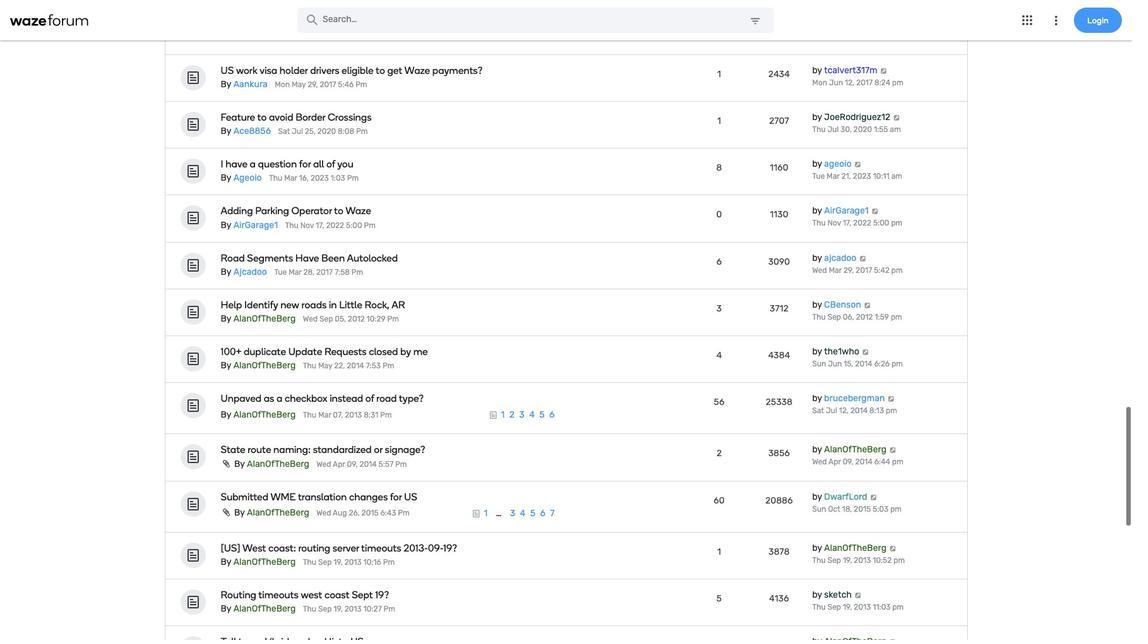 Task type: describe. For each thing, give the bounding box(es) containing it.
routing
[[298, 542, 331, 554]]

pm right "6:44"
[[893, 458, 904, 467]]

by dwarflord
[[813, 491, 868, 502]]

0 horizontal spatial 5:00
[[346, 221, 362, 230]]

sep for thu sep 06, 2012 1:59 pm
[[828, 313, 842, 321]]

sep for thu sep 19, 2013 10:16 pm
[[318, 558, 332, 567]]

by alanoftheberg down wme
[[234, 508, 309, 518]]

pm right 10:27
[[384, 605, 395, 614]]

wed for wed sep 05, 2012 10:29 pm
[[303, 315, 318, 323]]

pm right 5:03
[[891, 505, 902, 513]]

0 vertical spatial 4
[[717, 350, 722, 361]]

by left 'cbenson' link
[[813, 299, 823, 310]]

1 horizontal spatial ageoio
[[825, 159, 852, 169]]

jane
[[236, 13, 259, 25]]

alanoftheberg link up thu sep 19, 2013 10:52 pm
[[825, 543, 887, 553]]

[us]
[[221, 542, 240, 554]]

segments
[[247, 252, 293, 264]]

go to last post image for 100+ duplicate update requests closed by me
[[862, 349, 870, 355]]

0 horizontal spatial 17,
[[316, 221, 324, 230]]

0 horizontal spatial 4
[[520, 508, 526, 518]]

sep for thu sep 19, 2013 10:27 pm
[[318, 605, 332, 614]]

alanoftheberg link up the wed apr 09, 2014 6:44 pm
[[825, 444, 887, 455]]

mar up by cbenson
[[829, 266, 842, 275]]

2023 for 1:03
[[311, 174, 329, 183]]

2 horizontal spatial 5
[[717, 593, 722, 604]]

by left the1who link on the right bottom of page
[[813, 346, 823, 357]]

by alanoftheberg up the wed apr 09, 2014 6:44 pm
[[813, 444, 887, 455]]

paperclip image
[[221, 459, 232, 468]]

1:55
[[875, 125, 889, 134]]

0 vertical spatial 5
[[540, 410, 545, 420]]

unpaved as a checkbox instead of road type? link
[[221, 393, 601, 405]]

6:44
[[875, 458, 891, 467]]

19, for 10:16
[[334, 558, 343, 567]]

a for checkbox
[[277, 393, 283, 405]]

wed for wed apr 09, 2014 6:44 pm
[[813, 458, 828, 467]]

pm up "wed mar 29, 2017 5:42 pm" at the top right of page
[[892, 219, 903, 228]]

mar for ajcadoo
[[289, 268, 302, 277]]

go to last post image for unpaved as a checkbox instead of road type?
[[888, 396, 896, 402]]

holder
[[280, 64, 308, 76]]

jun for 100+ duplicate update requests closed by me
[[829, 360, 842, 368]]

joerodriguez12
[[825, 112, 891, 123]]

2013 for 8:31
[[345, 411, 362, 419]]

by alanoftheberg down routing
[[221, 604, 296, 614]]

thu down question
[[269, 174, 283, 183]]

pm down closed
[[383, 362, 394, 370]]

border
[[296, 111, 326, 123]]

go to last post image for help identify new roads in little rock, ar
[[864, 302, 872, 308]]

thu down by cbenson
[[813, 313, 826, 321]]

by down help
[[221, 313, 231, 324]]

go to last post image for feature to avoid border crossings
[[893, 114, 901, 121]]

adding parking operator to waze link
[[221, 205, 601, 217]]

pm right '11:03'
[[893, 603, 904, 612]]

thu down the checkbox on the bottom of page
[[303, 411, 317, 419]]

mon down by tcalvert317m
[[813, 78, 828, 87]]

4384
[[769, 350, 791, 361]]

submitted
[[221, 491, 269, 503]]

5:46
[[338, 80, 354, 89]]

sun oct 18, 2015 5:03 pm
[[813, 505, 902, 513]]

by right the 1160
[[813, 159, 823, 169]]

thu sep 06, 2012 1:59 pm
[[813, 313, 903, 321]]

dwarflord link
[[825, 491, 868, 502]]

30,
[[841, 125, 852, 134]]

for for all
[[299, 158, 311, 170]]

you
[[338, 158, 354, 170]]

thu mar 16, 2023 1:03 pm
[[269, 174, 359, 183]]

pm right "10:16"
[[383, 558, 395, 567]]

3 link for discussion
[[550, 30, 555, 41]]

0 vertical spatial by ageoio
[[813, 159, 852, 169]]

a for question
[[250, 158, 256, 170]]

all
[[313, 158, 324, 170]]

5 link for submitted wme translation changes for us
[[531, 508, 536, 518]]

i have a question for all of you
[[221, 158, 354, 170]]

by brucebergman
[[813, 393, 885, 404]]

mar left 21,
[[827, 172, 840, 181]]

0 horizontal spatial by airgarage1
[[221, 220, 278, 230]]

1 vertical spatial airgarage1 link
[[234, 220, 278, 230]]

west
[[301, 589, 322, 601]]

doc image for submitted wme translation changes for us
[[472, 509, 481, 518]]

us jane text to speech (tts) discussion link
[[221, 13, 601, 25]]

mon may 29, 2017 5:46 pm
[[275, 80, 367, 89]]

pm right 1:59
[[891, 313, 903, 321]]

7 link
[[551, 508, 555, 518]]

by right 3856
[[813, 444, 823, 455]]

instead
[[330, 393, 363, 405]]

alanoftheberg up the wed apr 09, 2014 6:44 pm
[[825, 444, 887, 455]]

thu sep 19, 2013 11:03 pm
[[813, 603, 904, 612]]

thu right 1130
[[813, 219, 826, 228]]

autolocked
[[347, 252, 398, 264]]

[us] west coast: routing server timeouts 2013-09-19? link
[[221, 542, 601, 554]]

alanoftheberg link down naming:
[[247, 458, 309, 469]]

by alanoftheberg up thu sep 19, 2013 10:52 pm
[[813, 543, 887, 553]]

1 horizontal spatial by airgarage1
[[813, 206, 869, 216]]

alanoftheberg up thu sep 19, 2013 10:52 pm
[[825, 543, 887, 553]]

11:03
[[873, 603, 891, 612]]

19, for 3:11
[[307, 31, 316, 40]]

0 horizontal spatial ajcadoo
[[234, 266, 267, 277]]

may for requests
[[318, 362, 333, 370]]

alanoftheberg down as
[[234, 409, 296, 420]]

may for holder
[[292, 80, 306, 89]]

jul for instead
[[827, 406, 838, 415]]

by right paperclip icon
[[234, 458, 245, 469]]

by alanoftheberg down west
[[221, 557, 296, 567]]

2020 for 8:08
[[318, 127, 336, 136]]

1 horizontal spatial ageoio link
[[825, 159, 852, 169]]

sun for 100+ duplicate update requests closed by me
[[813, 360, 827, 368]]

mon for xanderb
[[275, 31, 290, 40]]

standardized
[[313, 444, 372, 456]]

sat for sat jul 12, 2014 8:13 pm
[[813, 406, 825, 415]]

by left tcalvert317m link on the right top of page
[[813, 65, 823, 76]]

road
[[377, 393, 397, 405]]

sat jul 12, 2014 8:13 pm
[[813, 406, 898, 415]]

doc image for unpaved as a checkbox instead of road type?
[[489, 411, 498, 420]]

2013 for 10:16
[[345, 558, 362, 567]]

2 link for us jane text to speech (tts) discussion
[[540, 30, 545, 41]]

2014 for unpaved as a checkbox instead of road type?
[[851, 406, 868, 415]]

by alanoftheberg down identify
[[221, 313, 296, 324]]

2434
[[769, 69, 790, 79]]

go to last post image for submitted wme translation changes for us
[[870, 494, 878, 500]]

to left 'get'
[[376, 64, 385, 76]]

pm right 8:08
[[356, 127, 368, 136]]

10:11
[[874, 172, 890, 181]]

by left xanderb
[[221, 30, 231, 41]]

by down 100+
[[221, 360, 231, 371]]

sketch
[[825, 590, 852, 600]]

pm right "7:58"
[[352, 268, 363, 277]]

12, for unpaved as a checkbox instead of road type?
[[840, 406, 849, 415]]

pm up autolocked
[[364, 221, 376, 230]]

sun jun 15, 2014 6:26 pm
[[813, 360, 903, 368]]

0 horizontal spatial 6
[[540, 508, 546, 518]]

by right 3878
[[813, 543, 823, 553]]

3 4 5 6 7
[[510, 508, 555, 518]]

1:03
[[331, 174, 345, 183]]

1 horizontal spatial timeouts
[[361, 542, 402, 554]]

state route naming: standardized or signage? link
[[221, 444, 601, 456]]

mar for xanderb
[[292, 31, 305, 40]]

0 horizontal spatial 2022
[[326, 221, 344, 230]]

alanoftheberg down naming:
[[247, 458, 309, 469]]

19, for 11:03
[[843, 603, 853, 612]]

0 horizontal spatial airgarage1
[[234, 220, 278, 230]]

25338
[[766, 397, 793, 408]]

thu jul 30, 2020 1:55 am
[[813, 125, 901, 134]]

by down i at the top
[[221, 173, 231, 183]]

visa
[[260, 64, 277, 76]]

1 vertical spatial ageoio
[[234, 173, 262, 183]]

mar for alanoftheberg
[[318, 411, 331, 419]]

pm right 10:52
[[894, 556, 905, 565]]

thu left 30,
[[813, 125, 826, 134]]

1 vertical spatial 5
[[531, 508, 536, 518]]

alanoftheberg down identify
[[234, 313, 296, 324]]

mon for aankura
[[275, 80, 290, 89]]

05,
[[335, 315, 346, 323]]

10:16
[[364, 558, 381, 567]]

west
[[243, 542, 266, 554]]

sketch link
[[825, 590, 852, 600]]

09, for 5:57
[[347, 460, 358, 469]]

2017 for 5:42
[[856, 266, 873, 275]]

help identify new roads in little rock, ar link
[[221, 299, 601, 311]]

0 vertical spatial 19?
[[444, 542, 457, 554]]

as
[[264, 393, 274, 405]]

wed sep 05, 2012 10:29 pm
[[303, 315, 399, 323]]

jun for us work visa holder drivers eligible to get waze payments?
[[830, 78, 844, 87]]

0 vertical spatial ajcadoo link
[[825, 252, 857, 263]]

thu down update
[[303, 362, 317, 370]]

by tcalvert317m
[[813, 65, 878, 76]]

alanoftheberg down west
[[234, 557, 296, 567]]

18,
[[843, 505, 853, 513]]

1 horizontal spatial 17,
[[843, 219, 852, 228]]

pm right 8:24
[[893, 78, 904, 87]]

requests
[[325, 346, 367, 358]]

operator
[[292, 205, 332, 217]]

0 vertical spatial waze
[[405, 64, 430, 76]]

1 vertical spatial 4
[[530, 410, 535, 420]]

6:43
[[381, 509, 396, 518]]

crossings
[[328, 111, 372, 123]]

pm right 3:11
[[352, 31, 364, 40]]

[us] west coast: routing server timeouts 2013-09-19?
[[221, 542, 457, 554]]

question
[[258, 158, 297, 170]]

6 link for submitted wme translation changes for us
[[540, 508, 546, 518]]

to right operator
[[334, 205, 344, 217]]

cbenson
[[825, 299, 862, 310]]

1 vertical spatial of
[[366, 393, 374, 405]]

by down feature
[[221, 126, 231, 137]]

by alanoftheberg down as
[[221, 409, 296, 420]]

wed apr 09, 2014 5:57 pm
[[317, 460, 407, 469]]

pm right 6:43
[[398, 509, 410, 518]]

thu down by sketch
[[813, 603, 826, 612]]

sat for sat jul 25, 2020 8:08 pm
[[278, 127, 290, 136]]

alanoftheberg down routing
[[234, 604, 296, 614]]

by right 2707
[[813, 112, 823, 123]]

by alanoftheberg down duplicate
[[221, 360, 296, 371]]

0 vertical spatial airgarage1 link
[[825, 206, 869, 216]]

pm down ar
[[388, 315, 399, 323]]

2014 right 22, at the bottom
[[347, 362, 364, 370]]

by left brucebergman
[[813, 393, 823, 404]]

0 vertical spatial airgarage1
[[825, 206, 869, 216]]

by down routing
[[221, 604, 231, 614]]

12, for us work visa holder drivers eligible to get waze payments?
[[845, 78, 855, 87]]

coast
[[325, 589, 350, 601]]

alanoftheberg down duplicate
[[234, 360, 296, 371]]

1 link for us jane text to speech (tts) discussion
[[531, 30, 535, 41]]

to up ace8856
[[257, 111, 267, 123]]

by alanoftheberg down route
[[234, 458, 309, 469]]

thu up by sketch
[[813, 556, 826, 565]]

mon mar 19, 2018 3:11 pm
[[275, 31, 364, 40]]

routing timeouts west coast sept 19? link
[[221, 589, 601, 601]]

0 horizontal spatial ageoio link
[[234, 173, 262, 183]]

wed for wed apr 09, 2014 5:57 pm
[[317, 460, 331, 469]]

7:53
[[366, 362, 381, 370]]

by right paperclip image
[[234, 508, 245, 518]]

7:58
[[335, 268, 350, 277]]

0 vertical spatial of
[[327, 158, 335, 170]]

pm right 6:26
[[892, 360, 903, 368]]

16,
[[299, 174, 309, 183]]

0 vertical spatial ajcadoo
[[825, 252, 857, 263]]

thu sep 19, 2013 10:52 pm
[[813, 556, 905, 565]]

19, for 10:27
[[334, 605, 343, 614]]

06,
[[843, 313, 855, 321]]

pm down signage?
[[396, 460, 407, 469]]

by right 3090
[[813, 252, 823, 263]]

tue for tue mar 28, 2017 7:58 pm
[[274, 268, 287, 277]]

adding
[[221, 205, 253, 217]]

jul left 25,
[[292, 127, 303, 136]]

aug
[[333, 509, 347, 518]]

by down road on the top left of the page
[[221, 266, 231, 277]]

go to last post image for routing timeouts west coast sept 19?
[[854, 592, 863, 598]]

…
[[496, 508, 502, 519]]

us for us jane text to speech (tts) discussion
[[221, 13, 234, 25]]

go to last post image for adding parking operator to waze
[[871, 208, 880, 214]]

help identify new roads in little rock, ar
[[221, 299, 405, 311]]

by down adding
[[221, 220, 231, 230]]

1 vertical spatial 19?
[[375, 589, 389, 601]]

by sketch
[[813, 590, 852, 600]]

by left dwarflord link
[[813, 491, 823, 502]]

alanoftheberg link down duplicate
[[234, 360, 296, 371]]

1 horizontal spatial by ajcadoo
[[813, 252, 857, 263]]

by down unpaved
[[221, 409, 231, 420]]

go to last post image for i have a question for all of you
[[854, 161, 862, 168]]

speech
[[294, 13, 328, 25]]

work
[[236, 64, 258, 76]]

in
[[329, 299, 337, 311]]

09-
[[428, 542, 444, 554]]

us work visa holder drivers eligible to get waze payments? link
[[221, 64, 601, 76]]

2017 for 5:46
[[320, 80, 336, 89]]

5 link for unpaved as a checkbox instead of road type?
[[540, 410, 545, 420]]

submitted wme translation changes for us link
[[221, 491, 601, 503]]

to right text
[[282, 13, 292, 25]]



Task type: locate. For each thing, give the bounding box(es) containing it.
0 horizontal spatial waze
[[346, 205, 371, 217]]

21,
[[842, 172, 852, 181]]

sep down routing
[[318, 558, 332, 567]]

0 vertical spatial am
[[891, 125, 901, 134]]

waze right operator
[[346, 205, 371, 217]]

0 horizontal spatial tue
[[274, 268, 287, 277]]

aankura
[[234, 79, 268, 90]]

2012 for 1:59
[[857, 313, 874, 321]]

1 horizontal spatial 2
[[540, 30, 545, 41]]

thu may 22, 2014 7:53 pm
[[303, 362, 394, 370]]

1 horizontal spatial airgarage1 link
[[825, 206, 869, 216]]

new
[[281, 299, 299, 311]]

1 horizontal spatial 6 link
[[550, 410, 555, 420]]

2015 for dwarflord
[[854, 505, 871, 513]]

go to last post image
[[880, 67, 888, 74], [893, 114, 901, 121], [864, 302, 872, 308], [862, 349, 870, 355], [889, 447, 897, 453], [870, 494, 878, 500], [889, 545, 897, 552], [854, 592, 863, 598]]

2013 for 10:27
[[345, 605, 362, 614]]

0 horizontal spatial apr
[[333, 460, 345, 469]]

ajcadoo down road on the top left of the page
[[234, 266, 267, 277]]

2017 right 28,
[[317, 268, 333, 277]]

0 vertical spatial may
[[292, 80, 306, 89]]

go to last post image for road segments have been autolocked
[[859, 255, 867, 261]]

tue
[[813, 172, 825, 181], [274, 268, 287, 277]]

thu down routing
[[303, 558, 317, 567]]

xanderb
[[234, 30, 268, 41]]

5:00 up autolocked
[[346, 221, 362, 230]]

1 vertical spatial 6 link
[[540, 508, 546, 518]]

paperclip image
[[221, 508, 232, 517]]

thu nov 17, 2022 5:00 pm down tue mar 21, 2023 10:11 am
[[813, 219, 903, 228]]

1 horizontal spatial airgarage1
[[825, 206, 869, 216]]

5:00 down "10:11"
[[874, 219, 890, 228]]

0 vertical spatial 4 link
[[530, 410, 535, 420]]

1 vertical spatial 2
[[510, 410, 515, 420]]

sat down by brucebergman
[[813, 406, 825, 415]]

2014 for 100+ duplicate update requests closed by me
[[856, 360, 873, 368]]

ageoio link up 21,
[[825, 159, 852, 169]]

1 link for submitted wme translation changes for us
[[484, 508, 488, 518]]

2013
[[345, 411, 362, 419], [854, 556, 871, 565], [345, 558, 362, 567], [854, 603, 871, 612], [345, 605, 362, 614]]

routing timeouts west coast sept 19?
[[221, 589, 389, 601]]

2013 down "sept"
[[345, 605, 362, 614]]

go to last post image up tue mar 21, 2023 10:11 am
[[854, 161, 862, 168]]

translation
[[298, 491, 347, 503]]

0 horizontal spatial 2015
[[362, 509, 379, 518]]

19, down sketch in the bottom of the page
[[843, 603, 853, 612]]

thu
[[813, 125, 826, 134], [269, 174, 283, 183], [813, 219, 826, 228], [285, 221, 299, 230], [813, 313, 826, 321], [303, 362, 317, 370], [303, 411, 317, 419], [813, 556, 826, 565], [303, 558, 317, 567], [813, 603, 826, 612], [303, 605, 317, 614]]

1 vertical spatial by airgarage1
[[221, 220, 278, 230]]

0 vertical spatial tue
[[813, 172, 825, 181]]

1 horizontal spatial 1 link
[[501, 410, 505, 420]]

pm down the eligible
[[356, 80, 367, 89]]

4 link for submitted wme translation changes for us
[[520, 508, 526, 518]]

by right 1130
[[813, 206, 823, 216]]

2013 left 10:52
[[854, 556, 871, 565]]

sep left 05,
[[320, 315, 333, 323]]

alanoftheberg link down identify
[[234, 313, 296, 324]]

0 horizontal spatial sat
[[278, 127, 290, 136]]

2015 for alanoftheberg
[[362, 509, 379, 518]]

go to last post image for state route naming: standardized or signage?
[[889, 447, 897, 453]]

little
[[339, 299, 363, 311]]

airgarage1 down 21,
[[825, 206, 869, 216]]

doc image
[[519, 31, 528, 40]]

0 vertical spatial ageoio link
[[825, 159, 852, 169]]

0 vertical spatial 5 link
[[540, 410, 545, 420]]

19, left 10:52
[[843, 556, 853, 565]]

3 link
[[550, 30, 555, 41], [520, 410, 525, 420], [510, 508, 516, 518]]

2 link
[[540, 30, 545, 41], [510, 410, 515, 420]]

am right "10:11"
[[892, 172, 903, 181]]

am for i have a question for all of you
[[892, 172, 903, 181]]

go to last post image up 8:24
[[880, 67, 888, 74]]

by the1who
[[813, 346, 860, 357]]

unpaved
[[221, 393, 262, 405]]

1 horizontal spatial 19?
[[444, 542, 457, 554]]

wed up by dwarflord
[[813, 458, 828, 467]]

0 vertical spatial 6
[[717, 256, 722, 267]]

0 horizontal spatial nov
[[301, 221, 314, 230]]

1 horizontal spatial a
[[277, 393, 283, 405]]

1 vertical spatial timeouts
[[259, 589, 299, 601]]

us left work
[[221, 64, 234, 76]]

4 link
[[530, 410, 535, 420], [520, 508, 526, 518]]

2 vertical spatial 2
[[717, 448, 722, 459]]

pm right 5:42
[[892, 266, 903, 275]]

tcalvert317m link
[[825, 65, 878, 76]]

2 vertical spatial 3 link
[[510, 508, 516, 518]]

29, for mar
[[844, 266, 854, 275]]

1 vertical spatial sun
[[813, 505, 827, 513]]

56
[[714, 397, 725, 408]]

1 vertical spatial us
[[221, 64, 234, 76]]

me
[[414, 346, 428, 358]]

2013 down server
[[345, 558, 362, 567]]

go to last post image up 5:03
[[870, 494, 878, 500]]

0 horizontal spatial of
[[327, 158, 335, 170]]

1 horizontal spatial waze
[[405, 64, 430, 76]]

go to last post image up "wed mar 29, 2017 5:42 pm" at the top right of page
[[859, 255, 867, 261]]

2014 for state route naming: standardized or signage?
[[856, 458, 873, 467]]

us work visa holder drivers eligible to get waze payments?
[[221, 64, 483, 76]]

go to last post image for us work visa holder drivers eligible to get waze payments?
[[880, 67, 888, 74]]

tue mar 21, 2023 10:11 am
[[813, 172, 903, 181]]

by left the sketch link
[[813, 590, 823, 600]]

100+ duplicate update requests closed by me
[[221, 346, 428, 358]]

1 horizontal spatial sat
[[813, 406, 825, 415]]

2023 right 21,
[[853, 172, 872, 181]]

0 horizontal spatial 2023
[[311, 174, 329, 183]]

tue for tue mar 21, 2023 10:11 am
[[813, 172, 825, 181]]

2020 down joerodriguez12 link
[[854, 125, 873, 134]]

tue down segments
[[274, 268, 287, 277]]

go to last post image for [us] west coast: routing server timeouts 2013-09-19?
[[889, 545, 897, 552]]

1 horizontal spatial 2020
[[854, 125, 873, 134]]

thu nov 17, 2022 5:00 pm down operator
[[285, 221, 376, 230]]

0 horizontal spatial a
[[250, 158, 256, 170]]

0 vertical spatial 3 link
[[550, 30, 555, 41]]

parking
[[255, 205, 289, 217]]

sep for thu sep 19, 2013 10:52 pm
[[828, 556, 842, 565]]

0 horizontal spatial by ajcadoo
[[221, 266, 267, 277]]

sun for submitted wme translation changes for us
[[813, 505, 827, 513]]

2013 for 10:52
[[854, 556, 871, 565]]

0 vertical spatial 2
[[540, 30, 545, 41]]

by ajcadoo
[[813, 252, 857, 263], [221, 266, 267, 277]]

1 horizontal spatial ajcadoo
[[825, 252, 857, 263]]

1 vertical spatial 3 link
[[520, 410, 525, 420]]

1 vertical spatial 4 link
[[520, 508, 526, 518]]

timeouts up "10:16"
[[361, 542, 402, 554]]

4 link for unpaved as a checkbox instead of road type?
[[530, 410, 535, 420]]

12, down by brucebergman
[[840, 406, 849, 415]]

routing
[[221, 589, 256, 601]]

tcalvert317m
[[825, 65, 878, 76]]

airgarage1 link
[[825, 206, 869, 216], [234, 220, 278, 230]]

22,
[[334, 362, 345, 370]]

29,
[[308, 80, 318, 89], [844, 266, 854, 275]]

1 horizontal spatial thu nov 17, 2022 5:00 pm
[[813, 219, 903, 228]]

unpaved as a checkbox instead of road type?
[[221, 393, 424, 405]]

jun
[[830, 78, 844, 87], [829, 360, 842, 368]]

29, for may
[[308, 80, 318, 89]]

by ajcadoo up "wed mar 29, 2017 5:42 pm" at the top right of page
[[813, 252, 857, 263]]

alanoftheberg down wme
[[247, 508, 309, 518]]

0 vertical spatial 29,
[[308, 80, 318, 89]]

coast:
[[269, 542, 296, 554]]

1 link for unpaved as a checkbox instead of road type?
[[501, 410, 505, 420]]

1 vertical spatial by ajcadoo
[[221, 266, 267, 277]]

us left jane
[[221, 13, 234, 25]]

2012 for 10:29
[[348, 315, 365, 323]]

2 for 1 2 3 4 5 6
[[510, 410, 515, 420]]

cbenson link
[[825, 299, 862, 310]]

1 vertical spatial am
[[892, 172, 903, 181]]

doc image
[[489, 411, 498, 420], [472, 509, 481, 518]]

mar for ageoio
[[284, 174, 297, 183]]

09, for 6:44
[[843, 458, 854, 467]]

by
[[221, 30, 231, 41], [813, 65, 823, 76], [221, 79, 231, 90], [813, 112, 823, 123], [221, 126, 231, 137], [813, 159, 823, 169], [221, 173, 231, 183], [813, 206, 823, 216], [221, 220, 231, 230], [813, 252, 823, 263], [221, 266, 231, 277], [813, 299, 823, 310], [221, 313, 231, 324], [401, 346, 411, 358], [813, 346, 823, 357], [221, 360, 231, 371], [813, 393, 823, 404], [221, 409, 231, 420], [813, 444, 823, 455], [234, 458, 245, 469], [813, 491, 823, 502], [234, 508, 245, 518], [813, 543, 823, 553], [221, 557, 231, 567], [813, 590, 823, 600], [221, 604, 231, 614]]

5
[[540, 410, 545, 420], [531, 508, 536, 518], [717, 593, 722, 604]]

0 horizontal spatial 5
[[531, 508, 536, 518]]

doc image left 1 2 3 4 5 6
[[489, 411, 498, 420]]

3 link for road
[[520, 410, 525, 420]]

tue left 21,
[[813, 172, 825, 181]]

type?
[[399, 393, 424, 405]]

mar left 28,
[[289, 268, 302, 277]]

0 vertical spatial doc image
[[489, 411, 498, 420]]

1 horizontal spatial may
[[318, 362, 333, 370]]

nov down tue mar 21, 2023 10:11 am
[[828, 219, 842, 228]]

0 horizontal spatial 5 link
[[531, 508, 536, 518]]

state
[[221, 444, 246, 456]]

by left aankura link
[[221, 79, 231, 90]]

1 vertical spatial airgarage1
[[234, 220, 278, 230]]

the1who
[[825, 346, 860, 357]]

2020 for 1:55
[[854, 125, 873, 134]]

rock,
[[365, 299, 390, 311]]

8:08
[[338, 127, 354, 136]]

naming:
[[274, 444, 311, 456]]

2017 for 8:24
[[857, 78, 873, 87]]

by aankura
[[221, 79, 268, 90]]

thu down west
[[303, 605, 317, 614]]

0 horizontal spatial thu nov 17, 2022 5:00 pm
[[285, 221, 376, 230]]

0 vertical spatial jun
[[830, 78, 844, 87]]

0 vertical spatial for
[[299, 158, 311, 170]]

0 horizontal spatial 09,
[[347, 460, 358, 469]]

09, down standardized
[[347, 460, 358, 469]]

1 horizontal spatial nov
[[828, 219, 842, 228]]

19? up 10:27
[[375, 589, 389, 601]]

2 for 1 2 3
[[540, 30, 545, 41]]

discussion
[[357, 13, 404, 25]]

1 horizontal spatial 6
[[550, 410, 555, 420]]

alanoftheberg link down wme
[[247, 508, 309, 518]]

waze right 'get'
[[405, 64, 430, 76]]

signage?
[[385, 444, 426, 456]]

8:24
[[875, 78, 891, 87]]

1 horizontal spatial 2022
[[854, 219, 872, 228]]

thu down adding parking operator to waze
[[285, 221, 299, 230]]

airgarage1 link down parking
[[234, 220, 278, 230]]

by down [us]
[[221, 557, 231, 567]]

2020 right 25,
[[318, 127, 336, 136]]

2014 down or at the left bottom of the page
[[360, 460, 377, 469]]

2022 up "wed mar 29, 2017 5:42 pm" at the top right of page
[[854, 219, 872, 228]]

jul for crossings
[[828, 125, 839, 134]]

0 horizontal spatial 3 link
[[510, 508, 516, 518]]

2013 for 11:03
[[854, 603, 871, 612]]

by left me
[[401, 346, 411, 358]]

brucebergman link
[[825, 393, 885, 404]]

of
[[327, 158, 335, 170], [366, 393, 374, 405]]

0 horizontal spatial 4 link
[[520, 508, 526, 518]]

road segments have been autolocked link
[[221, 252, 601, 264]]

0 horizontal spatial may
[[292, 80, 306, 89]]

sun
[[813, 360, 827, 368], [813, 505, 827, 513]]

1 vertical spatial by ageoio
[[221, 173, 262, 183]]

sep for wed sep 05, 2012 10:29 pm
[[320, 315, 333, 323]]

jul left 30,
[[828, 125, 839, 134]]

0 vertical spatial 6 link
[[550, 410, 555, 420]]

2 sun from the top
[[813, 505, 827, 513]]

2707
[[770, 116, 790, 126]]

2 horizontal spatial 1 link
[[531, 30, 535, 41]]

60
[[714, 495, 725, 506]]

19, for 10:52
[[843, 556, 853, 565]]

us for us work visa holder drivers eligible to get waze payments?
[[221, 64, 234, 76]]

go to last post image up 10:52
[[889, 545, 897, 552]]

aankura link
[[234, 79, 268, 90]]

2017 for 7:58
[[317, 268, 333, 277]]

brucebergman
[[825, 393, 885, 404]]

2023 for 10:11
[[853, 172, 872, 181]]

for for us
[[390, 491, 402, 503]]

sep
[[828, 313, 842, 321], [320, 315, 333, 323], [828, 556, 842, 565], [318, 558, 332, 567], [828, 603, 842, 612], [318, 605, 332, 614]]

2018
[[318, 31, 335, 40]]

payments?
[[433, 64, 483, 76]]

1 vertical spatial for
[[390, 491, 402, 503]]

1 vertical spatial sat
[[813, 406, 825, 415]]

of right all
[[327, 158, 335, 170]]

ace8856 link
[[234, 126, 271, 137]]

2 vertical spatial us
[[404, 491, 418, 503]]

12491
[[768, 17, 791, 28]]

waze
[[405, 64, 430, 76], [346, 205, 371, 217]]

19, down coast
[[334, 605, 343, 614]]

1 vertical spatial ajcadoo
[[234, 266, 267, 277]]

apr up by dwarflord
[[829, 458, 841, 467]]

wed mar 29, 2017 5:42 pm
[[813, 266, 903, 275]]

2 horizontal spatial 6
[[717, 256, 722, 267]]

10:27
[[364, 605, 382, 614]]

2 vertical spatial 1 link
[[484, 508, 488, 518]]

0 horizontal spatial 6 link
[[540, 508, 546, 518]]

0 vertical spatial 12,
[[845, 78, 855, 87]]

0 vertical spatial by ajcadoo
[[813, 252, 857, 263]]

0 horizontal spatial doc image
[[472, 509, 481, 518]]

wed apr 09, 2014 6:44 pm
[[813, 458, 904, 467]]

jun down by the1who
[[829, 360, 842, 368]]

road segments have been autolocked
[[221, 252, 398, 264]]

apr for wed apr 09, 2014 5:57 pm
[[333, 460, 345, 469]]

am for feature to avoid border crossings
[[891, 125, 901, 134]]

0 horizontal spatial timeouts
[[259, 589, 299, 601]]

pm right "1:03"
[[347, 174, 359, 183]]

19?
[[444, 542, 457, 554], [375, 589, 389, 601]]

by airgarage1 down adding
[[221, 220, 278, 230]]

sat jul 25, 2020 8:08 pm
[[278, 127, 368, 136]]

2017
[[857, 78, 873, 87], [320, 80, 336, 89], [856, 266, 873, 275], [317, 268, 333, 277]]

may down "100+ duplicate update requests closed by me"
[[318, 362, 333, 370]]

ajcadoo link
[[825, 252, 857, 263], [234, 266, 267, 277]]

8:31
[[364, 411, 378, 419]]

0 vertical spatial 1 link
[[531, 30, 535, 41]]

1 horizontal spatial doc image
[[489, 411, 498, 420]]

alanoftheberg link down as
[[234, 409, 296, 420]]

1 vertical spatial ajcadoo link
[[234, 266, 267, 277]]

pm right 8:13 at the right of page
[[886, 406, 898, 415]]

09, left "6:44"
[[843, 458, 854, 467]]

3878
[[769, 546, 790, 557]]

0 vertical spatial us
[[221, 13, 234, 25]]

1 horizontal spatial 5 link
[[540, 410, 545, 420]]

0 horizontal spatial for
[[299, 158, 311, 170]]

1 sun from the top
[[813, 360, 827, 368]]

17, down operator
[[316, 221, 324, 230]]

sep for thu sep 19, 2013 11:03 pm
[[828, 603, 842, 612]]

12, down "tcalvert317m"
[[845, 78, 855, 87]]

1 horizontal spatial 3 link
[[520, 410, 525, 420]]

wed
[[813, 266, 828, 275], [303, 315, 318, 323], [813, 458, 828, 467], [317, 460, 331, 469], [317, 509, 331, 518]]

25,
[[305, 127, 316, 136]]

1 vertical spatial 6
[[550, 410, 555, 420]]

by ageoio
[[813, 159, 852, 169], [221, 173, 262, 183]]

4
[[717, 350, 722, 361], [530, 410, 535, 420], [520, 508, 526, 518]]

alanoftheberg
[[234, 313, 296, 324], [234, 360, 296, 371], [234, 409, 296, 420], [825, 444, 887, 455], [247, 458, 309, 469], [247, 508, 309, 518], [825, 543, 887, 553], [234, 557, 296, 567], [234, 604, 296, 614]]

mar left 07,
[[318, 411, 331, 419]]

timeouts left west
[[259, 589, 299, 601]]

ageoio link down have
[[234, 173, 262, 183]]

for
[[299, 158, 311, 170], [390, 491, 402, 503]]

alanoftheberg link down routing
[[234, 604, 296, 614]]

17, down 21,
[[843, 219, 852, 228]]

1 vertical spatial ageoio link
[[234, 173, 262, 183]]

0 vertical spatial ageoio
[[825, 159, 852, 169]]

duplicate
[[244, 346, 286, 358]]

pm right "8:31" on the left bottom of the page
[[380, 411, 392, 419]]

have
[[296, 252, 319, 264]]

go to last post image
[[854, 161, 862, 168], [871, 208, 880, 214], [859, 255, 867, 261], [888, 396, 896, 402]]

alanoftheberg link down west
[[234, 557, 296, 567]]

1 horizontal spatial 5:00
[[874, 219, 890, 228]]

0 vertical spatial sat
[[278, 127, 290, 136]]

17,
[[843, 219, 852, 228], [316, 221, 324, 230]]

help
[[221, 299, 242, 311]]

wed for wed aug 26, 2015 6:43 pm
[[317, 509, 331, 518]]

apr
[[829, 458, 841, 467], [333, 460, 345, 469]]

wed down state route naming: standardized or signage?
[[317, 460, 331, 469]]

0 vertical spatial 2 link
[[540, 30, 545, 41]]

1 vertical spatial 12,
[[840, 406, 849, 415]]

2 link for unpaved as a checkbox instead of road type?
[[510, 410, 515, 420]]

2013-
[[404, 542, 428, 554]]

apr for wed apr 09, 2014 6:44 pm
[[829, 458, 841, 467]]

2013 right 07,
[[345, 411, 362, 419]]

1 2 3
[[531, 30, 555, 41]]

am right 1:55 in the right of the page
[[891, 125, 901, 134]]

wed for wed mar 29, 2017 5:42 pm
[[813, 266, 828, 275]]

6 link for unpaved as a checkbox instead of road type?
[[550, 410, 555, 420]]

1130
[[770, 209, 789, 220]]



Task type: vqa. For each thing, say whether or not it's contained in the screenshot.


